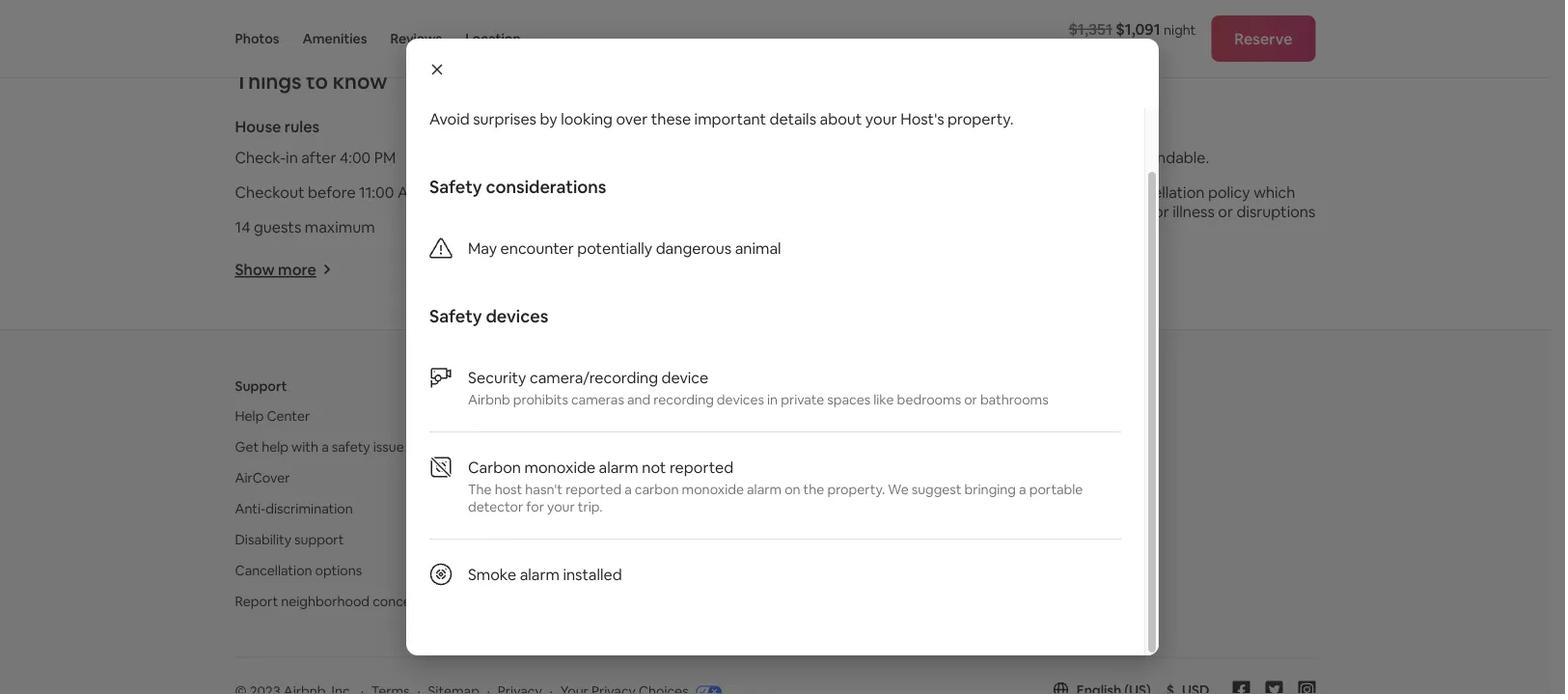 Task type: describe. For each thing, give the bounding box(es) containing it.
am
[[398, 182, 421, 202]]

airbnb your home link
[[598, 407, 710, 425]]

issue
[[373, 438, 404, 456]]

reviews
[[391, 30, 442, 47]]

2 horizontal spatial a
[[1020, 481, 1027, 498]]

night
[[1164, 21, 1196, 38]]

after
[[302, 147, 336, 167]]

hosting resources
[[598, 469, 710, 486]]

0 horizontal spatial a
[[322, 438, 329, 456]]

careers
[[961, 469, 1010, 486]]

$1,351 $1,091 night
[[1069, 19, 1196, 39]]

which
[[1254, 182, 1296, 202]]

show
[[235, 260, 275, 279]]

0 horizontal spatial alarm
[[520, 564, 560, 584]]

on
[[785, 481, 801, 498]]

with
[[292, 438, 319, 456]]

things to know
[[235, 67, 387, 95]]

1 vertical spatial reported
[[566, 481, 622, 498]]

disability support link
[[235, 531, 344, 548]]

discrimination
[[266, 500, 353, 517]]

installed
[[563, 564, 622, 584]]

gift cards link
[[961, 531, 1023, 548]]

things
[[235, 67, 302, 95]]

4:00
[[340, 147, 371, 167]]

portable
[[1030, 481, 1084, 498]]

host
[[495, 481, 523, 498]]

photos button
[[235, 0, 279, 77]]

safety devices
[[430, 305, 549, 328]]

navigate to facebook image
[[1233, 681, 1251, 694]]

encounter
[[501, 238, 574, 258]]

security camera/recording device airbnb prohibits cameras and recording devices in private spaces like bedrooms or bathrooms
[[468, 367, 1049, 408]]

help center
[[235, 407, 310, 425]]

report neighborhood concern
[[235, 593, 424, 610]]

this
[[966, 147, 995, 167]]

cancellation for cancellation policy
[[966, 116, 1057, 136]]

by inside review the host's full cancellation policy which applies even if you cancel for illness or disruptions caused by covid-19.
[[1021, 221, 1038, 240]]

prohibits
[[513, 391, 569, 408]]

over
[[616, 109, 648, 128]]

forum
[[674, 500, 712, 517]]

friendly
[[645, 562, 692, 579]]

help center link
[[235, 407, 310, 425]]

1 horizontal spatial your
[[643, 407, 671, 425]]

cancellation options
[[235, 562, 362, 579]]

or for bedrooms
[[965, 391, 978, 408]]

safety for things to know
[[601, 116, 648, 136]]

like
[[874, 391, 895, 408]]

safety & property dialog
[[406, 39, 1160, 656]]

carbon
[[468, 457, 521, 477]]

community
[[598, 500, 671, 517]]

host's
[[1047, 182, 1092, 202]]

cancellation for cancellation options
[[235, 562, 312, 579]]

cancellation options link
[[235, 562, 362, 579]]

disability support
[[235, 531, 344, 548]]

1 vertical spatial alarm
[[747, 481, 782, 498]]

aircover link
[[235, 469, 290, 486]]

airbnb your home
[[598, 407, 710, 425]]

the inside review the host's full cancellation policy which applies even if you cancel for illness or disruptions caused by covid-19.
[[1020, 182, 1044, 202]]

property. inside carbon monoxide alarm not reported the host hasn't reported a carbon monoxide alarm on the property. we suggest bringing a portable detector for your trip.
[[828, 481, 886, 498]]

carbon
[[635, 481, 679, 498]]

photos
[[235, 30, 279, 47]]

hosting responsibly
[[598, 531, 720, 548]]

1 vertical spatial safety
[[430, 176, 482, 198]]

$1,351
[[1069, 19, 1113, 39]]

0 vertical spatial your
[[866, 109, 898, 128]]

property
[[665, 116, 730, 136]]

&
[[651, 116, 662, 136]]

amenities button
[[303, 0, 367, 77]]

0 vertical spatial in
[[286, 147, 298, 167]]

review
[[966, 182, 1017, 202]]

1 horizontal spatial a
[[625, 481, 632, 498]]

or for illness
[[1219, 201, 1234, 221]]

illness
[[1173, 201, 1215, 221]]

hosting for hosting resources
[[598, 469, 647, 486]]

even
[[1020, 201, 1054, 221]]

if
[[1058, 201, 1067, 221]]

important
[[695, 109, 767, 128]]

your inside carbon monoxide alarm not reported the host hasn't reported a carbon monoxide alarm on the property. we suggest bringing a portable detector for your trip.
[[547, 498, 575, 516]]

aircover
[[235, 469, 290, 486]]

11:00
[[359, 182, 394, 202]]

by inside safety & property dialog
[[540, 109, 558, 128]]

surprises
[[473, 109, 537, 128]]

get help with a safety issue
[[235, 438, 404, 456]]

avoid surprises by looking over these important details about your host's property.
[[430, 109, 1014, 128]]

check-
[[235, 147, 286, 167]]

suggest
[[912, 481, 962, 498]]

safety
[[332, 438, 370, 456]]

camera/recording for security camera/recording device
[[662, 182, 791, 202]]

airbnb inside the security camera/recording device airbnb prohibits cameras and recording devices in private spaces like bedrooms or bathrooms
[[468, 391, 510, 408]]

help
[[235, 407, 264, 425]]

$1,091
[[1116, 19, 1161, 39]]

more
[[278, 260, 317, 279]]

detector
[[468, 498, 523, 516]]

reserve
[[1235, 28, 1293, 48]]

camera/recording for security camera/recording device airbnb prohibits cameras and recording devices in private spaces like bedrooms or bathrooms
[[530, 367, 659, 387]]

get help with a safety issue link
[[235, 438, 404, 456]]

options
[[315, 562, 362, 579]]

hosting for hosting responsibly
[[598, 531, 647, 548]]

airbnb for airbnb
[[961, 377, 1005, 394]]

private
[[781, 391, 825, 408]]

anti-
[[235, 500, 266, 517]]

1 horizontal spatial reported
[[670, 457, 734, 477]]

newsroom link
[[961, 407, 1029, 425]]

safety considerations
[[430, 176, 607, 198]]

disruptions
[[1237, 201, 1316, 221]]



Task type: vqa. For each thing, say whether or not it's contained in the screenshot.
Add to wishlist: Abiquiu, New Mexico image
no



Task type: locate. For each thing, give the bounding box(es) containing it.
maximum
[[305, 217, 375, 236]]

pm
[[374, 147, 396, 167]]

0 vertical spatial camera/recording
[[662, 182, 791, 202]]

a right with
[[322, 438, 329, 456]]

1 horizontal spatial by
[[1021, 221, 1038, 240]]

support
[[295, 531, 344, 548]]

1 vertical spatial policy
[[1209, 182, 1251, 202]]

2 horizontal spatial alarm
[[747, 481, 782, 498]]

or inside review the host's full cancellation policy which applies even if you cancel for illness or disruptions caused by covid-19.
[[1219, 201, 1234, 221]]

0 vertical spatial security
[[601, 182, 659, 202]]

bringing
[[965, 481, 1017, 498]]

1 vertical spatial monoxide
[[682, 481, 744, 498]]

reported
[[670, 457, 734, 477], [566, 481, 622, 498]]

0 horizontal spatial or
[[965, 391, 978, 408]]

1 horizontal spatial for
[[1149, 201, 1170, 221]]

safety left & on the left top
[[601, 116, 648, 136]]

refundable.
[[1129, 147, 1210, 167]]

non-
[[1096, 147, 1129, 167]]

help
[[262, 438, 289, 456]]

the inside carbon monoxide alarm not reported the host hasn't reported a carbon monoxide alarm on the property. we suggest bringing a portable detector for your trip.
[[804, 481, 825, 498]]

devices
[[486, 305, 549, 328], [717, 391, 765, 408]]

devices inside the security camera/recording device airbnb prohibits cameras and recording devices in private spaces like bedrooms or bathrooms
[[717, 391, 765, 408]]

1 vertical spatial security
[[468, 367, 527, 387]]

gift cards
[[961, 531, 1023, 548]]

cancellation up reservation
[[966, 116, 1057, 136]]

hasn't
[[526, 481, 563, 498]]

device down about
[[794, 182, 841, 202]]

location
[[466, 30, 521, 47]]

reservation
[[999, 147, 1079, 167]]

property. left we
[[828, 481, 886, 498]]

may encounter potentially dangerous animal
[[468, 238, 782, 258]]

cancellation down disability
[[235, 562, 312, 579]]

monoxide
[[525, 457, 596, 477], [682, 481, 744, 498]]

0 horizontal spatial device
[[662, 367, 709, 387]]

get
[[235, 438, 259, 456]]

in inside the security camera/recording device airbnb prohibits cameras and recording devices in private spaces like bedrooms or bathrooms
[[768, 391, 778, 408]]

a right bringing
[[1020, 481, 1027, 498]]

0 vertical spatial device
[[794, 182, 841, 202]]

1 vertical spatial by
[[1021, 221, 1038, 240]]

smoke
[[468, 564, 517, 584]]

1 horizontal spatial alarm
[[599, 457, 639, 477]]

not
[[642, 457, 667, 477]]

disability
[[235, 531, 292, 548]]

safety & property
[[601, 116, 730, 136]]

property. up this
[[948, 109, 1014, 128]]

devices down encounter in the top of the page
[[486, 305, 549, 328]]

camera/recording up animal
[[662, 182, 791, 202]]

0 horizontal spatial property.
[[828, 481, 886, 498]]

2 vertical spatial safety
[[430, 305, 482, 328]]

navigate to instagram image
[[1299, 681, 1316, 694]]

hosting up the airbnb your home
[[598, 377, 648, 394]]

airbnb for airbnb your home
[[598, 407, 640, 425]]

newsroom
[[961, 407, 1029, 425]]

in
[[286, 147, 298, 167], [768, 391, 778, 408]]

1 vertical spatial hosting
[[598, 469, 647, 486]]

before
[[308, 182, 356, 202]]

security for security camera/recording device airbnb prohibits cameras and recording devices in private spaces like bedrooms or bathrooms
[[468, 367, 527, 387]]

0 vertical spatial the
[[1020, 182, 1044, 202]]

1 horizontal spatial camera/recording
[[662, 182, 791, 202]]

2 vertical spatial hosting
[[598, 531, 647, 548]]

covid-
[[1042, 221, 1096, 240]]

0 horizontal spatial in
[[286, 147, 298, 167]]

your right about
[[866, 109, 898, 128]]

0 vertical spatial safety
[[601, 116, 648, 136]]

your left the home at the bottom
[[643, 407, 671, 425]]

reported up community
[[566, 481, 622, 498]]

0 horizontal spatial security
[[468, 367, 527, 387]]

trip.
[[578, 498, 603, 516]]

2 vertical spatial alarm
[[520, 564, 560, 584]]

property.
[[948, 109, 1014, 128], [828, 481, 886, 498]]

1 horizontal spatial device
[[794, 182, 841, 202]]

0 vertical spatial property.
[[948, 109, 1014, 128]]

security up prohibits
[[468, 367, 527, 387]]

location button
[[466, 0, 521, 77]]

1 vertical spatial cancellation
[[235, 562, 312, 579]]

monoxide up forum on the left of the page
[[682, 481, 744, 498]]

0 vertical spatial policy
[[1061, 116, 1104, 136]]

1 vertical spatial devices
[[717, 391, 765, 408]]

1 vertical spatial your
[[643, 407, 671, 425]]

is
[[1082, 147, 1093, 167]]

details
[[770, 109, 817, 128]]

0 vertical spatial cancellation
[[966, 116, 1057, 136]]

your
[[866, 109, 898, 128], [643, 407, 671, 425], [547, 498, 575, 516]]

1 vertical spatial camera/recording
[[530, 367, 659, 387]]

report neighborhood concern link
[[235, 593, 424, 610]]

0 horizontal spatial your
[[547, 498, 575, 516]]

or right the bedrooms
[[965, 391, 978, 408]]

safety for avoid surprises by looking over these important details about your host's property.
[[430, 305, 482, 328]]

device for security camera/recording device
[[794, 182, 841, 202]]

3 hosting from the top
[[598, 531, 647, 548]]

report
[[235, 593, 278, 610]]

caused
[[966, 221, 1017, 240]]

security inside the security camera/recording device airbnb prohibits cameras and recording devices in private spaces like bedrooms or bathrooms
[[468, 367, 527, 387]]

0 vertical spatial alarm
[[599, 457, 639, 477]]

1 horizontal spatial in
[[768, 391, 778, 408]]

community forum link
[[598, 500, 712, 517]]

safety
[[601, 116, 648, 136], [430, 176, 482, 198], [430, 305, 482, 328]]

2 horizontal spatial airbnb
[[961, 377, 1005, 394]]

the right on
[[804, 481, 825, 498]]

1 hosting from the top
[[598, 377, 648, 394]]

1 horizontal spatial cancellation
[[966, 116, 1057, 136]]

0 horizontal spatial the
[[804, 481, 825, 498]]

rules
[[285, 116, 320, 136]]

camera/recording up cameras in the bottom left of the page
[[530, 367, 659, 387]]

1 vertical spatial device
[[662, 367, 709, 387]]

community forum
[[598, 500, 712, 517]]

1 vertical spatial property.
[[828, 481, 886, 498]]

resources
[[650, 469, 710, 486]]

hosting up community
[[598, 469, 647, 486]]

spaces
[[828, 391, 871, 408]]

policy
[[1061, 116, 1104, 136], [1209, 182, 1251, 202]]

hosting responsibly link
[[598, 531, 720, 548]]

show more button
[[235, 260, 332, 279]]

device for security camera/recording device airbnb prohibits cameras and recording devices in private spaces like bedrooms or bathrooms
[[662, 367, 709, 387]]

your left trip.
[[547, 498, 575, 516]]

safety right am
[[430, 176, 482, 198]]

1 vertical spatial in
[[768, 391, 778, 408]]

policy up is
[[1061, 116, 1104, 136]]

alarm left the not
[[599, 457, 639, 477]]

devices right the home at the bottom
[[717, 391, 765, 408]]

1 horizontal spatial or
[[1219, 201, 1234, 221]]

in left after
[[286, 147, 298, 167]]

14 guests maximum
[[235, 217, 375, 236]]

cancellation policy
[[966, 116, 1104, 136]]

0 vertical spatial reported
[[670, 457, 734, 477]]

airbnb-friendly apartments link
[[598, 562, 768, 579]]

we
[[888, 481, 909, 498]]

the down reservation
[[1020, 182, 1044, 202]]

0 horizontal spatial policy
[[1061, 116, 1104, 136]]

bathrooms
[[981, 391, 1049, 408]]

2 horizontal spatial your
[[866, 109, 898, 128]]

1 horizontal spatial property.
[[948, 109, 1014, 128]]

hosting for hosting
[[598, 377, 648, 394]]

device inside the security camera/recording device airbnb prohibits cameras and recording devices in private spaces like bedrooms or bathrooms
[[662, 367, 709, 387]]

about
[[820, 109, 863, 128]]

recording
[[654, 391, 714, 408]]

1 horizontal spatial the
[[1020, 182, 1044, 202]]

0 horizontal spatial monoxide
[[525, 457, 596, 477]]

0 horizontal spatial by
[[540, 109, 558, 128]]

monoxide up hasn't
[[525, 457, 596, 477]]

security up may encounter potentially dangerous animal
[[601, 182, 659, 202]]

guests
[[254, 217, 301, 236]]

alarm right smoke
[[520, 564, 560, 584]]

a up community
[[625, 481, 632, 498]]

0 horizontal spatial devices
[[486, 305, 549, 328]]

device
[[794, 182, 841, 202], [662, 367, 709, 387]]

1 horizontal spatial airbnb
[[598, 407, 640, 425]]

0 vertical spatial for
[[1149, 201, 1170, 221]]

for inside review the host's full cancellation policy which applies even if you cancel for illness or disruptions caused by covid-19.
[[1149, 201, 1170, 221]]

0 vertical spatial or
[[1219, 201, 1234, 221]]

1 vertical spatial the
[[804, 481, 825, 498]]

0 horizontal spatial airbnb
[[468, 391, 510, 408]]

review the host's full cancellation policy which applies even if you cancel for illness or disruptions caused by covid-19.
[[966, 182, 1316, 240]]

cards
[[988, 531, 1023, 548]]

1 horizontal spatial policy
[[1209, 182, 1251, 202]]

2 hosting from the top
[[598, 469, 647, 486]]

1 vertical spatial for
[[526, 498, 545, 516]]

0 vertical spatial hosting
[[598, 377, 648, 394]]

0 vertical spatial monoxide
[[525, 457, 596, 477]]

policy left the which
[[1209, 182, 1251, 202]]

show more
[[235, 260, 317, 279]]

0 vertical spatial by
[[540, 109, 558, 128]]

alarm left on
[[747, 481, 782, 498]]

anti-discrimination
[[235, 500, 353, 517]]

for left illness
[[1149, 201, 1170, 221]]

center
[[267, 407, 310, 425]]

for inside carbon monoxide alarm not reported the host hasn't reported a carbon monoxide alarm on the property. we suggest bringing a portable detector for your trip.
[[526, 498, 545, 516]]

0 horizontal spatial camera/recording
[[530, 367, 659, 387]]

hosting up airbnb- at the left bottom
[[598, 531, 647, 548]]

0 vertical spatial devices
[[486, 305, 549, 328]]

house
[[235, 116, 281, 136]]

navigate to twitter image
[[1266, 681, 1284, 694]]

1 horizontal spatial monoxide
[[682, 481, 744, 498]]

device up recording
[[662, 367, 709, 387]]

0 horizontal spatial reported
[[566, 481, 622, 498]]

host's
[[901, 109, 945, 128]]

in left private
[[768, 391, 778, 408]]

or right illness
[[1219, 201, 1234, 221]]

considerations
[[486, 176, 607, 198]]

the
[[1020, 182, 1044, 202], [804, 481, 825, 498]]

you
[[1070, 201, 1096, 221]]

1 horizontal spatial security
[[601, 182, 659, 202]]

reviews button
[[391, 0, 442, 77]]

policy inside review the host's full cancellation policy which applies even if you cancel for illness or disruptions caused by covid-19.
[[1209, 182, 1251, 202]]

or inside the security camera/recording device airbnb prohibits cameras and recording devices in private spaces like bedrooms or bathrooms
[[965, 391, 978, 408]]

by left the looking
[[540, 109, 558, 128]]

support
[[235, 377, 287, 394]]

bedrooms
[[897, 391, 962, 408]]

safety down may
[[430, 305, 482, 328]]

for right 'host' at the bottom left
[[526, 498, 545, 516]]

14
[[235, 217, 250, 236]]

2 vertical spatial your
[[547, 498, 575, 516]]

this reservation is non-refundable.
[[966, 147, 1210, 167]]

security for security camera/recording device
[[601, 182, 659, 202]]

1 vertical spatial or
[[965, 391, 978, 408]]

0 horizontal spatial for
[[526, 498, 545, 516]]

dangerous
[[656, 238, 732, 258]]

reported up forum on the left of the page
[[670, 457, 734, 477]]

airbnb-friendly apartments
[[598, 562, 768, 579]]

1 horizontal spatial devices
[[717, 391, 765, 408]]

apartments
[[695, 562, 768, 579]]

cancel
[[1099, 201, 1146, 221]]

gift
[[961, 531, 985, 548]]

hosting
[[598, 377, 648, 394], [598, 469, 647, 486], [598, 531, 647, 548]]

camera/recording inside the security camera/recording device airbnb prohibits cameras and recording devices in private spaces like bedrooms or bathrooms
[[530, 367, 659, 387]]

potentially
[[578, 238, 653, 258]]

0 horizontal spatial cancellation
[[235, 562, 312, 579]]

by right caused
[[1021, 221, 1038, 240]]



